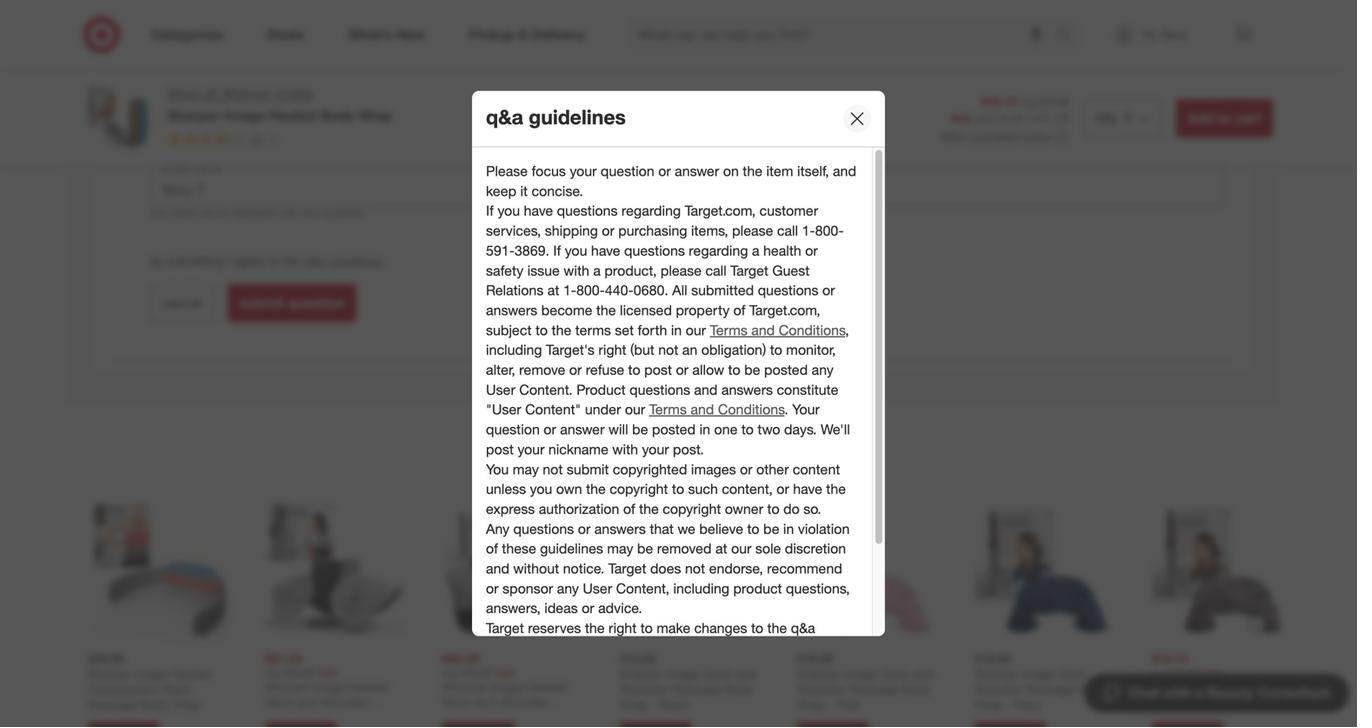 Task type: vqa. For each thing, say whether or not it's contained in the screenshot.
leftmost &
no



Task type: locate. For each thing, give the bounding box(es) containing it.
reg inside "$42.49 reg $49.99 sale sharper image heated neck and shoulder massager wrap"
[[443, 666, 458, 679]]

add to cart button
[[1177, 99, 1274, 137]]

0 horizontal spatial will
[[199, 207, 214, 220]]

right down advice.
[[609, 620, 637, 637]]

sharper inside $12.74 reg $14.99 sale sharper image neck and shoulder wrap pad
[[1153, 679, 1196, 695]]

2 - from the left
[[829, 697, 834, 712]]

target.com, up items,
[[685, 202, 756, 219]]

or inside "please focus your question or answer on the item itself, and keep it concise."
[[659, 163, 671, 180]]

it
[[521, 183, 528, 200]]

any up ideas
[[557, 580, 579, 597]]

body for $19.99 sharper image neck and shoulder massage body wrap - pink
[[903, 682, 932, 697]]

1 $19.99 from the left
[[798, 651, 834, 666]]

target.com, inside . all submitted questions or answers become the licensed property of target.com, subject to the terms set forth in our
[[750, 302, 821, 319]]

0680
[[634, 282, 665, 299]]

neck inside $19.99 sharper image neck and shoulder massage body wrap - pink
[[882, 666, 910, 682]]

such inside target reserves the right to make changes to the q&a ("guidelines") at any time and such changes will be effective immediately upon being posted here. each time you submit a question or answer, you should review the current
[[742, 640, 772, 657]]

your right displayed
[[302, 207, 322, 220]]

questions down guest at the top
[[758, 282, 819, 299]]

2 vertical spatial our
[[732, 540, 752, 557]]

if
[[486, 202, 494, 219], [554, 242, 561, 259]]

answers left that
[[595, 520, 646, 537]]

body inside $29.99 sharper image heated compression back massage body wrap
[[141, 697, 170, 712]]

sharper image neck and shoulder massage body wrap - pink image
[[798, 498, 940, 641]]

guidelines inside you may not submit copyrighted images or other content unless you own the copyright to such content, or have the express authorization of the copyright owner to do so. any questions or answers that we believe to be in violation of these guidelines may be removed at our sole discretion and without notice. target does not endorse, recommend or sponsor any user content, including product questions, answers, ideas or advice.
[[540, 540, 604, 557]]

any inside target reserves the right to make changes to the q&a ("guidelines") at any time and such changes will be effective immediately upon being posted here. each time you submit a question or answer, you should review the current
[[658, 640, 680, 657]]

1 vertical spatial copyright
[[663, 501, 722, 518]]

2 horizontal spatial .
[[785, 401, 789, 418]]

on
[[724, 163, 739, 180]]

. for your
[[785, 401, 789, 418]]

reg up (
[[1021, 95, 1036, 108]]

1 vertical spatial not
[[543, 461, 563, 478]]

in inside you may not submit copyrighted images or other content unless you own the copyright to such content, or have the express authorization of the copyright owner to do so. any questions or answers that we believe to be in violation of these guidelines may be removed at our sole discretion and without notice. target does not endorse, recommend or sponsor any user content, including product questions, answers, ideas or advice.
[[784, 520, 795, 537]]

guidelines
[[529, 105, 626, 129], [328, 254, 383, 269], [540, 540, 604, 557]]

2 horizontal spatial our
[[732, 540, 752, 557]]

a left health
[[752, 242, 760, 259]]

1 vertical spatial post
[[486, 441, 514, 458]]

posted up constitute
[[765, 361, 808, 378]]

1 horizontal spatial regarding
[[689, 242, 749, 259]]

1 vertical spatial changes
[[775, 640, 829, 657]]

with down $14.99
[[1164, 685, 1192, 702]]

our right under
[[625, 401, 646, 418]]

concise.
[[532, 183, 583, 200]]

compression
[[88, 682, 161, 697]]

immediately
[[563, 660, 638, 677]]

target inside if you have questions regarding target.com, customer services, shipping or purchasing items, please call 1-800- 591-3869. if you have questions regarding a health or safety issue with a product, please call target guest relations at
[[731, 262, 769, 279]]

0 horizontal spatial in
[[671, 322, 682, 339]]

0 horizontal spatial have
[[524, 202, 553, 219]]

1 vertical spatial target.com,
[[750, 302, 821, 319]]

- left navy at the right bottom
[[1007, 697, 1012, 712]]

reg left the $24.99
[[265, 666, 281, 679]]

questions inside you may not submit copyrighted images or other content unless you own the copyright to such content, or have the express authorization of the copyright owner to do so. any questions or answers that we believe to be in violation of these guidelines may be removed at our sole discretion and without notice. target does not endorse, recommend or sponsor any user content, including product questions, answers, ideas or advice.
[[514, 520, 574, 537]]

right inside target reserves the right to make changes to the q&a ("guidelines") at any time and such changes will be effective immediately upon being posted here. each time you submit a question or answer, you should review the current
[[609, 620, 637, 637]]

with
[[279, 207, 299, 220], [564, 262, 590, 279], [613, 441, 639, 458], [1164, 685, 1192, 702]]

heated right compression
[[172, 666, 212, 682]]

be down obligation) on the right of the page
[[745, 361, 761, 378]]

or
[[659, 163, 671, 180], [602, 222, 615, 239], [806, 242, 818, 259], [823, 282, 836, 299], [570, 361, 582, 378], [676, 361, 689, 378], [544, 421, 557, 438], [740, 461, 753, 478], [777, 481, 790, 498], [578, 520, 591, 537], [486, 580, 499, 597], [582, 600, 595, 617], [659, 679, 671, 696]]

$19.99 inside $19.99 sharper image neck and shoulder massage body wrap - pink
[[798, 651, 834, 666]]

sharper image heated neck and shoulder aromatherapy lavender scented hot/cold body wrap image
[[265, 498, 408, 641]]

posted
[[765, 361, 808, 378], [652, 421, 696, 438], [716, 660, 760, 677]]

heated inside $29.99 sharper image heated compression back massage body wrap
[[172, 666, 212, 682]]

user down the "notice."
[[583, 580, 613, 597]]

0 horizontal spatial changes
[[695, 620, 748, 637]]

similar items
[[611, 445, 734, 469]]

or up purchasing
[[659, 163, 671, 180]]

with inside . your question or answer will be posted in one to two days. we'll post your nickname with your post.
[[613, 441, 639, 458]]

chat with a beauty consultant button
[[1084, 673, 1351, 713]]

wrap inside $19.99 sharper image neck and shoulder massage body wrap - pink
[[798, 697, 826, 712]]

0 vertical spatial answer
[[675, 163, 720, 180]]

1 vertical spatial $18.99
[[620, 651, 657, 666]]

questions,
[[786, 580, 850, 597]]

not left the an
[[659, 342, 679, 359]]

0 vertical spatial may
[[513, 461, 539, 478]]

. down immediately
[[623, 699, 627, 716]]

post
[[645, 361, 672, 378], [486, 441, 514, 458]]

right
[[599, 342, 627, 359], [609, 620, 637, 637]]

0 vertical spatial posted
[[765, 361, 808, 378]]

our up the an
[[686, 322, 706, 339]]

2 vertical spatial .
[[623, 699, 627, 716]]

sale inside "$21.24 reg $24.99 sale"
[[318, 666, 338, 679]]

1 vertical spatial including
[[674, 580, 730, 597]]

0 horizontal spatial 800-
[[577, 282, 605, 299]]

1 horizontal spatial our
[[686, 322, 706, 339]]

such
[[688, 481, 718, 498], [742, 640, 772, 657]]

$19.99
[[798, 651, 834, 666], [975, 651, 1012, 666]]

terms and conditions link up monitor,
[[710, 322, 846, 339]]

q&a up submit question
[[303, 254, 325, 269]]

reserves
[[528, 620, 581, 637]]

to inside . all submitted questions or answers become the licensed property of target.com, subject to the terms set forth in our
[[536, 322, 548, 339]]

any inside the ', including target's right (but not an obligation) to monitor, alter, remove or refuse to post or allow to be posted any user content. product questions and answers constitute "user content" under our'
[[812, 361, 834, 378]]

0 horizontal spatial not
[[543, 461, 563, 478]]

to down '(but'
[[629, 361, 641, 378]]

wrap
[[359, 107, 393, 124], [1205, 695, 1233, 710], [173, 697, 201, 712], [620, 697, 649, 712], [798, 697, 826, 712], [975, 697, 1003, 712], [500, 710, 528, 725]]

at down believe
[[716, 540, 728, 557]]

shoulder inside $12.74 reg $14.99 sale sharper image neck and shoulder wrap pad
[[1153, 695, 1202, 710]]

time down "$49.99"
[[486, 679, 513, 696]]

0 horizontal spatial including
[[486, 342, 542, 359]]

sale for $12.74
[[1205, 666, 1225, 679]]

sharper inside $19.99 sharper image neck shoulder massage body wrap - navy
[[975, 666, 1019, 682]]

15
[[1031, 112, 1042, 125]]

target.com, down guest at the top
[[750, 302, 821, 319]]

or inside . all submitted questions or answers become the licensed property of target.com, subject to the terms set forth in our
[[823, 282, 836, 299]]

a down $14.99
[[1196, 685, 1204, 702]]

440-
[[605, 282, 634, 299]]

of down any
[[486, 540, 498, 557]]

shipping
[[545, 222, 598, 239]]

- left black
[[652, 697, 657, 712]]

our inside the ', including target's right (but not an obligation) to monitor, alter, remove or refuse to post or allow to be posted any user content. product questions and answers constitute "user content" under our'
[[625, 401, 646, 418]]

you
[[498, 202, 520, 219], [565, 242, 588, 259], [530, 481, 553, 498], [517, 679, 540, 696], [725, 679, 748, 696]]

call
[[777, 222, 799, 239], [706, 262, 727, 279]]

target inside target reserves the right to make changes to the q&a ("guidelines") at any time and such changes will be effective immediately upon being posted here. each time you submit a question or answer, you should review the current
[[486, 620, 524, 637]]

0 horizontal spatial our
[[625, 401, 646, 418]]

0 horizontal spatial heated
[[172, 666, 212, 682]]

1- down customer
[[802, 222, 816, 239]]

sharper up black
[[620, 666, 664, 682]]

your up concise.
[[570, 163, 597, 180]]

0 vertical spatial copyright
[[610, 481, 668, 498]]

0 horizontal spatial q&a
[[303, 254, 325, 269]]

to right add
[[1218, 110, 1232, 127]]

questions
[[557, 202, 618, 219], [625, 242, 685, 259], [758, 282, 819, 299], [630, 381, 691, 398], [514, 520, 574, 537]]

neck inside "$42.49 reg $49.99 sale sharper image heated neck and shoulder massager wrap"
[[443, 695, 471, 710]]

massage for $29.99 sharper image heated compression back massage body wrap
[[88, 697, 137, 712]]

0 horizontal spatial of
[[486, 540, 498, 557]]

1 horizontal spatial 800-
[[816, 222, 844, 239]]

.
[[665, 282, 669, 299], [785, 401, 789, 418], [623, 699, 627, 716]]

1 horizontal spatial please
[[733, 222, 774, 239]]

please focus your question or answer on the item itself, and keep it concise.
[[486, 163, 857, 200]]

questions up these
[[514, 520, 574, 537]]

0 horizontal spatial answers
[[486, 302, 538, 319]]

question inside "please focus your question or answer on the item itself, and keep it concise."
[[601, 163, 655, 180]]

cancel
[[162, 295, 203, 312]]

consultant
[[1258, 685, 1331, 702]]

be inside . your question or answer will be posted in one to two days. we'll post your nickname with your post.
[[632, 421, 648, 438]]

these
[[502, 540, 537, 557]]

any down make at the bottom of page
[[658, 640, 680, 657]]

questions inside . all submitted questions or answers become the licensed property of target.com, subject to the terms set forth in our
[[758, 282, 819, 299]]

this
[[150, 207, 167, 220]]

$19.99 sharper image neck shoulder massage body wrap - navy
[[975, 651, 1109, 712]]

right up refuse
[[599, 342, 627, 359]]

0 horizontal spatial time
[[486, 679, 513, 696]]

guidelines up submit question
[[328, 254, 383, 269]]

0 vertical spatial if
[[486, 202, 494, 219]]

reg up chat
[[1153, 666, 1168, 679]]

submit inside you may not submit copyrighted images or other content unless you own the copyright to such content, or have the express authorization of the copyright owner to do so. any questions or answers that we believe to be in violation of these guidelines may be removed at our sole discretion and without notice. target does not endorse, recommend or sponsor any user content, including product questions, answers, ideas or advice.
[[567, 461, 609, 478]]

the right agree
[[283, 254, 300, 269]]

$18.99 sharper image neck and shoulder massage body wrap - black
[[620, 651, 757, 712]]

sharper inside $29.99 sharper image heated compression back massage body wrap
[[88, 666, 131, 682]]

copyright up we on the bottom
[[663, 501, 722, 518]]

20
[[187, 139, 199, 153]]

reg inside "$21.24 reg $24.99 sale"
[[265, 666, 281, 679]]

the down become
[[552, 322, 572, 339]]

10 link
[[167, 131, 280, 151]]

1 vertical spatial answers
[[722, 381, 773, 398]]

2 horizontal spatial -
[[1007, 697, 1012, 712]]

at inside if you have questions regarding target.com, customer services, shipping or purchasing items, please call 1-800- 591-3869. if you have questions regarding a health or safety issue with a product, please call target guest relations at
[[548, 282, 560, 299]]

0 horizontal spatial may
[[513, 461, 539, 478]]

online
[[1023, 130, 1051, 143]]

neck for sharper image neck and shoulder massage body wrap - pink
[[882, 666, 910, 682]]

in down 'do'
[[784, 520, 795, 537]]

guest
[[773, 262, 810, 279]]

1 vertical spatial such
[[742, 640, 772, 657]]

body inside $19.99 sharper image neck and shoulder massage body wrap - pink
[[903, 682, 932, 697]]

notice.
[[563, 560, 605, 577]]

2 $19.99 from the left
[[975, 651, 1012, 666]]

guidelines up the "notice."
[[540, 540, 604, 557]]

0 vertical spatial of
[[734, 302, 746, 319]]

submit
[[239, 295, 284, 312], [567, 461, 609, 478], [543, 679, 586, 696]]

item
[[767, 163, 794, 180]]

or inside . your question or answer will be posted in one to two days. we'll post your nickname with your post.
[[544, 421, 557, 438]]

body inside the shop all sharper image sharper image heated body wrap
[[321, 107, 355, 124]]

we'll
[[821, 421, 851, 438]]

add
[[1188, 110, 1214, 127]]

to inside button
[[1218, 110, 1232, 127]]

terms and conditions up one
[[650, 401, 785, 418]]

or down "content""
[[544, 421, 557, 438]]

2 vertical spatial submit
[[543, 679, 586, 696]]

800-
[[816, 222, 844, 239], [577, 282, 605, 299]]

shoulder inside "$42.49 reg $49.99 sale sharper image heated neck and shoulder massager wrap"
[[500, 695, 549, 710]]

image inside $12.74 reg $14.99 sale sharper image neck and shoulder wrap pad
[[1199, 679, 1233, 695]]

not up own
[[543, 461, 563, 478]]

neck inside $19.99 sharper image neck shoulder massage body wrap - navy
[[1059, 666, 1088, 682]]

reg left "$49.99"
[[443, 666, 458, 679]]

0 vertical spatial please
[[733, 222, 774, 239]]

1 vertical spatial terms
[[650, 401, 687, 418]]

heated for neck
[[527, 679, 567, 695]]

wrap inside "$42.49 reg $49.99 sale sharper image heated neck and shoulder massager wrap"
[[500, 710, 528, 725]]

such for copyright
[[688, 481, 718, 498]]

have up product,
[[591, 242, 621, 259]]

1 vertical spatial terms and conditions
[[650, 401, 785, 418]]

1 vertical spatial .
[[785, 401, 789, 418]]

2 horizontal spatial will
[[832, 640, 852, 657]]

2 horizontal spatial of
[[734, 302, 746, 319]]

right for target's
[[599, 342, 627, 359]]

0 vertical spatial any
[[812, 361, 834, 378]]

including
[[486, 342, 542, 359], [674, 580, 730, 597]]

sharper inside "$42.49 reg $49.99 sale sharper image heated neck and shoulder massager wrap"
[[443, 679, 486, 695]]

may up unless at left
[[513, 461, 539, 478]]

1 horizontal spatial answers
[[595, 520, 646, 537]]

0 vertical spatial terms
[[710, 322, 748, 339]]

massage
[[673, 682, 722, 697], [850, 682, 900, 697], [1028, 682, 1077, 697], [88, 697, 137, 712]]

submit down effective
[[543, 679, 586, 696]]

1 horizontal spatial post
[[645, 361, 672, 378]]

our up endorse,
[[732, 540, 752, 557]]

any down monitor,
[[812, 361, 834, 378]]

your up copyrighted
[[642, 441, 669, 458]]

answers inside you may not submit copyrighted images or other content unless you own the copyright to such content, or have the express authorization of the copyright owner to do so. any questions or answers that we believe to be in violation of these guidelines may be removed at our sole discretion and without notice. target does not endorse, recommend or sponsor any user content, including product questions, answers, ideas or advice.
[[595, 520, 646, 537]]

0 vertical spatial submit
[[239, 295, 284, 312]]

the inside "please focus your question or answer on the item itself, and keep it concise."
[[743, 163, 763, 180]]

right inside the ', including target's right (but not an obligation) to monitor, alter, remove or refuse to post or allow to be posted any user content. product questions and answers constitute "user content" under our'
[[599, 342, 627, 359]]

sale inside the $16.14 reg $18.99 sale save $ 2.85 ( 15 % off )
[[951, 112, 972, 125]]

reg for $42.49
[[443, 666, 458, 679]]

1 horizontal spatial have
[[591, 242, 621, 259]]

0 vertical spatial target
[[731, 262, 769, 279]]

sale for $16.14
[[951, 112, 972, 125]]

at left least
[[150, 139, 159, 153]]

-
[[652, 697, 657, 712], [829, 697, 834, 712], [1007, 697, 1012, 712]]

target down answers,
[[486, 620, 524, 637]]

1 horizontal spatial $18.99
[[1039, 95, 1070, 108]]

2 vertical spatial any
[[658, 640, 680, 657]]

massager
[[443, 710, 496, 725]]

1 horizontal spatial answer
[[675, 163, 720, 180]]

2.85
[[1005, 112, 1025, 125]]

("guidelines")
[[553, 640, 638, 657]]

1 - from the left
[[652, 697, 657, 712]]

3869.
[[515, 242, 550, 259]]

user down alter,
[[486, 381, 516, 398]]

sharper right "here."
[[798, 666, 841, 682]]

black
[[660, 697, 690, 712]]

your inside "please focus your question or answer on the item itself, and keep it concise."
[[570, 163, 597, 180]]

q&a guidelines dialog
[[472, 91, 886, 727]]

to down owner
[[748, 520, 760, 537]]

- inside $19.99 sharper image neck and shoulder massage body wrap - pink
[[829, 697, 834, 712]]

you inside you may not submit copyrighted images or other content unless you own the copyright to such content, or have the express authorization of the copyright owner to do so. any questions or answers that we believe to be in violation of these guidelines may be removed at our sole discretion and without notice. target does not endorse, recommend or sponsor any user content, including product questions, answers, ideas or advice.
[[530, 481, 553, 498]]

1 horizontal spatial if
[[554, 242, 561, 259]]

will down under
[[609, 421, 629, 438]]

0 vertical spatial terms and conditions
[[710, 322, 846, 339]]

your down "content""
[[518, 441, 545, 458]]

1 horizontal spatial will
[[609, 421, 629, 438]]

1 vertical spatial q&a
[[303, 254, 325, 269]]

sharper image neck shoulder massage body wrap - navy image
[[975, 498, 1118, 641]]

posted up post.
[[652, 421, 696, 438]]

regarding
[[622, 202, 681, 219], [689, 242, 749, 259]]

reg inside the $16.14 reg $18.99 sale save $ 2.85 ( 15 % off )
[[1021, 95, 1036, 108]]

will right name
[[199, 207, 214, 220]]

1 horizontal spatial changes
[[775, 640, 829, 657]]

neck inside $18.99 sharper image neck and shoulder massage body wrap - black
[[704, 666, 733, 682]]

2 vertical spatial target
[[486, 620, 524, 637]]

1 vertical spatial any
[[557, 580, 579, 597]]

2 vertical spatial posted
[[716, 660, 760, 677]]

question up purchasing
[[601, 163, 655, 180]]

0 vertical spatial right
[[599, 342, 627, 359]]

be right $42.49 on the bottom of the page
[[486, 660, 502, 677]]

1 vertical spatial submit
[[567, 461, 609, 478]]

. left all
[[665, 282, 669, 299]]

discretion
[[785, 540, 847, 557]]

posted up "should"
[[716, 660, 760, 677]]

0 vertical spatial 1-
[[802, 222, 816, 239]]

image of sharper image heated body wrap image
[[84, 84, 154, 153]]

if up issue
[[554, 242, 561, 259]]

3 - from the left
[[1007, 697, 1012, 712]]

to left two
[[742, 421, 754, 438]]

$18.99 inside the $16.14 reg $18.99 sale save $ 2.85 ( 15 % off )
[[1039, 95, 1070, 108]]

2 horizontal spatial posted
[[765, 361, 808, 378]]

1 horizontal spatial 1-
[[802, 222, 816, 239]]

your
[[570, 163, 597, 180], [302, 207, 322, 220], [518, 441, 545, 458], [642, 441, 669, 458]]

questions down purchasing
[[625, 242, 685, 259]]

2 horizontal spatial q&a
[[791, 620, 816, 637]]

time up the being
[[684, 640, 711, 657]]

sale inside "$42.49 reg $49.99 sale sharper image heated neck and shoulder massager wrap"
[[495, 666, 515, 679]]

a
[[752, 242, 760, 259], [594, 262, 601, 279], [590, 679, 597, 696], [1196, 685, 1204, 702]]

removed
[[657, 540, 712, 557]]

any
[[812, 361, 834, 378], [557, 580, 579, 597], [658, 640, 680, 657]]

$19.99 inside $19.99 sharper image neck shoulder massage body wrap - navy
[[975, 651, 1012, 666]]

terms and conditions for terms and conditions link to the bottom
[[650, 401, 785, 418]]

target up content,
[[609, 560, 647, 577]]

regarding up purchasing
[[622, 202, 681, 219]]

shoulder inside $18.99 sharper image neck and shoulder massage body wrap - black
[[620, 682, 669, 697]]

body
[[321, 107, 355, 124], [726, 682, 754, 697], [903, 682, 932, 697], [1081, 682, 1109, 697], [141, 697, 170, 712]]

$42.49
[[443, 651, 479, 666]]

target
[[731, 262, 769, 279], [609, 560, 647, 577], [486, 620, 524, 637]]

posted inside the ', including target's right (but not an obligation) to monitor, alter, remove or refuse to post or allow to be posted any user content. product questions and answers constitute "user content" under our'
[[765, 361, 808, 378]]

conditions up two
[[718, 401, 785, 418]]

. inside . your question or answer will be posted in one to two days. we'll post your nickname with your post.
[[785, 401, 789, 418]]

heated inside the shop all sharper image sharper image heated body wrap
[[269, 107, 317, 124]]

2 horizontal spatial have
[[793, 481, 823, 498]]

0 horizontal spatial terms
[[650, 401, 687, 418]]

0 vertical spatial have
[[524, 202, 553, 219]]

0 horizontal spatial $18.99
[[620, 651, 657, 666]]

heated for body
[[269, 107, 317, 124]]

0 vertical spatial target.com,
[[685, 202, 756, 219]]

1-
[[802, 222, 816, 239], [564, 282, 577, 299]]

- left pink
[[829, 697, 834, 712]]

sharper down the $12.74
[[1153, 679, 1196, 695]]

1 vertical spatial please
[[661, 262, 702, 279]]

shop all sharper image sharper image heated body wrap
[[167, 85, 393, 124]]

in inside . all submitted questions or answers become the licensed property of target.com, subject to the terms set forth in our
[[671, 322, 682, 339]]

1 vertical spatial will
[[609, 421, 629, 438]]

image inside $19.99 sharper image neck shoulder massage body wrap - navy
[[1022, 666, 1056, 682]]

reg for $12.74
[[1153, 666, 1168, 679]]

2 horizontal spatial target
[[731, 262, 769, 279]]

please
[[733, 222, 774, 239], [661, 262, 702, 279]]

1 vertical spatial 800-
[[577, 282, 605, 299]]

1 horizontal spatial -
[[829, 697, 834, 712]]

answer,
[[675, 679, 722, 696]]

0 vertical spatial user
[[486, 381, 516, 398]]

image inside $19.99 sharper image neck and shoulder massage body wrap - pink
[[845, 666, 878, 682]]

to inside . your question or answer will be posted in one to two days. we'll post your nickname with your post.
[[742, 421, 754, 438]]

1 horizontal spatial such
[[742, 640, 772, 657]]

guidelines up focus
[[529, 105, 626, 129]]

question inside . your question or answer will be posted in one to two days. we'll post your nickname with your post.
[[486, 421, 540, 438]]

answer left on
[[675, 163, 720, 180]]

body inside $18.99 sharper image neck and shoulder massage body wrap - black
[[726, 682, 754, 697]]

content,
[[722, 481, 773, 498]]

None text field
[[150, 167, 1226, 206]]

body for $18.99 sharper image neck and shoulder massage body wrap - black
[[726, 682, 754, 697]]

terms up post.
[[650, 401, 687, 418]]

0 vertical spatial in
[[671, 322, 682, 339]]

or inside target reserves the right to make changes to the q&a ("guidelines") at any time and such changes will be effective immediately upon being posted here. each time you submit a question or answer, you should review the current
[[659, 679, 671, 696]]

without
[[514, 560, 559, 577]]

1 vertical spatial in
[[700, 421, 711, 438]]

2 horizontal spatial answers
[[722, 381, 773, 398]]

question inside target reserves the right to make changes to the q&a ("guidelines") at any time and such changes will be effective immediately upon being posted here. each time you submit a question or answer, you should review the current
[[601, 679, 655, 696]]

image
[[275, 85, 314, 102], [224, 107, 265, 124], [135, 666, 169, 682], [667, 666, 701, 682], [845, 666, 878, 682], [1022, 666, 1056, 682], [490, 679, 523, 695], [1199, 679, 1233, 695]]

reg inside $12.74 reg $14.99 sale sharper image neck and shoulder wrap pad
[[1153, 666, 1168, 679]]

chat with a beauty consultant
[[1129, 685, 1331, 702]]

questions up shipping
[[557, 202, 618, 219]]

to down obligation) on the right of the page
[[729, 361, 741, 378]]

changes up the each
[[775, 640, 829, 657]]

0 vertical spatial guidelines
[[529, 105, 626, 129]]

services,
[[486, 222, 541, 239]]

do
[[784, 501, 800, 518]]

2 vertical spatial not
[[685, 560, 706, 577]]

2 vertical spatial in
[[784, 520, 795, 537]]

800- down customer
[[816, 222, 844, 239]]

a down immediately
[[590, 679, 597, 696]]

sharper image neck and shoulder wrap pad image
[[1153, 498, 1295, 641]]

591-
[[486, 242, 515, 259]]

body for shop all sharper image sharper image heated body wrap
[[321, 107, 355, 124]]

2 vertical spatial guidelines
[[540, 540, 604, 557]]

may
[[513, 461, 539, 478], [607, 540, 634, 557]]

neck for sharper image neck shoulder massage body wrap - navy
[[1059, 666, 1088, 682]]

with right displayed
[[279, 207, 299, 220]]

q&a up please
[[486, 105, 523, 129]]

call down customer
[[777, 222, 799, 239]]

set
[[615, 322, 634, 339]]

sale up when
[[951, 112, 972, 125]]

$21.24 reg $24.99 sale
[[265, 651, 338, 679]]

and inside target reserves the right to make changes to the q&a ("guidelines") at any time and such changes will be effective immediately upon being posted here. each time you submit a question or answer, you should review the current
[[714, 640, 738, 657]]

heated inside "$42.49 reg $49.99 sale sharper image heated neck and shoulder massager wrap"
[[527, 679, 567, 695]]



Task type: describe. For each thing, give the bounding box(es) containing it.
massage for $19.99 sharper image neck and shoulder massage body wrap - pink
[[850, 682, 900, 697]]

$21.24
[[265, 651, 302, 666]]

cancel button
[[150, 284, 214, 322]]

pink
[[837, 697, 861, 712]]

at inside you may not submit copyrighted images or other content unless you own the copyright to such content, or have the express authorization of the copyright owner to do so. any questions or answers that we believe to be in violation of these guidelines may be removed at our sole discretion and without notice. target does not endorse, recommend or sponsor any user content, including product questions, answers, ideas or advice.
[[716, 540, 728, 557]]

you left "should"
[[725, 679, 748, 696]]

- for pink
[[829, 697, 834, 712]]

including inside the ', including target's right (but not an obligation) to monitor, alter, remove or refuse to post or allow to be posted any user content. product questions and answers constitute "user content" under our'
[[486, 342, 542, 359]]

alter,
[[486, 361, 516, 378]]

0 vertical spatial will
[[199, 207, 214, 220]]

answers,
[[486, 600, 541, 617]]

being
[[678, 660, 713, 677]]

to left make at the bottom of page
[[641, 620, 653, 637]]

1 vertical spatial may
[[607, 540, 634, 557]]

1 horizontal spatial terms
[[710, 322, 748, 339]]

sponsor
[[503, 580, 553, 597]]

owner
[[725, 501, 764, 518]]

content
[[793, 461, 841, 478]]

answer inside . your question or answer will be posted in one to two days. we'll post your nickname with your post.
[[560, 421, 605, 438]]

you up current at the left bottom of page
[[517, 679, 540, 696]]

sharper down the 'shop'
[[167, 107, 221, 124]]

or up 'do'
[[777, 481, 790, 498]]

right for the
[[609, 620, 637, 637]]

least
[[162, 139, 184, 153]]

be down that
[[638, 540, 654, 557]]

issue
[[528, 262, 560, 279]]

you may not submit copyrighted images or other content unless you own the copyright to such content, or have the express authorization of the copyright owner to do so. any questions or answers that we believe to be in violation of these guidelines may be removed at our sole discretion and without notice. target does not endorse, recommend or sponsor any user content, including product questions, answers, ideas or advice.
[[486, 461, 850, 617]]

post inside . your question or answer will be posted in one to two days. we'll post your nickname with your post.
[[486, 441, 514, 458]]

body inside $19.99 sharper image neck shoulder massage body wrap - navy
[[1081, 682, 1109, 697]]

0 horizontal spatial .
[[623, 699, 627, 716]]

$18.99 inside $18.99 sharper image neck and shoulder massage body wrap - black
[[620, 651, 657, 666]]

the up that
[[639, 501, 659, 518]]

$14.99
[[1171, 666, 1202, 679]]

0 vertical spatial call
[[777, 222, 799, 239]]

and inside $19.99 sharper image neck and shoulder massage body wrap - pink
[[913, 666, 934, 682]]

so.
[[804, 501, 822, 518]]

the up ("guidelines")
[[585, 620, 605, 637]]

to left monitor,
[[770, 342, 783, 359]]

question up q&a guidelines button
[[325, 207, 365, 220]]

q&a inside target reserves the right to make changes to the q&a ("guidelines") at any time and such changes will be effective immediately upon being posted here. each time you submit a question or answer, you should review the current
[[791, 620, 816, 637]]

submit question button
[[228, 284, 357, 322]]

,
[[846, 322, 850, 339]]

product,
[[605, 262, 657, 279]]

unless
[[486, 481, 526, 498]]

terms and conditions for terms and conditions link to the top
[[710, 322, 846, 339]]

submit question
[[239, 295, 345, 312]]

, including target's right (but not an obligation) to monitor, alter, remove or refuse to post or allow to be posted any user content. product questions and answers constitute "user content" under our
[[486, 322, 850, 418]]

a inside target reserves the right to make changes to the q&a ("guidelines") at any time and such changes will be effective immediately upon being posted here. each time you submit a question or answer, you should review the current
[[590, 679, 597, 696]]

at inside target reserves the right to make changes to the q&a ("guidelines") at any time and such changes will be effective immediately upon being posted here. each time you submit a question or answer, you should review the current
[[642, 640, 654, 657]]

sharper inside $18.99 sharper image neck and shoulder massage body wrap - black
[[620, 666, 664, 682]]

0 vertical spatial conditions
[[779, 322, 846, 339]]

by
[[150, 254, 164, 269]]

days.
[[785, 421, 817, 438]]

2 vertical spatial of
[[486, 540, 498, 557]]

sharper image heated neck and shoulder massager wrap image
[[443, 498, 585, 641]]

not inside the ', including target's right (but not an obligation) to monitor, alter, remove or refuse to post or allow to be posted any user content. product questions and answers constitute "user content" under our'
[[659, 342, 679, 359]]

of inside . all submitted questions or answers become the licensed property of target.com, subject to the terms set forth in our
[[734, 302, 746, 319]]

neck for sharper image neck and shoulder massage body wrap - black
[[704, 666, 733, 682]]

believe
[[700, 520, 744, 537]]

if you have questions regarding target.com, customer services, shipping or purchasing items, please call 1-800- 591-3869. if you have questions regarding a health or safety issue with a product, please call target guest relations at
[[486, 202, 844, 299]]

0 vertical spatial changes
[[695, 620, 748, 637]]

with inside button
[[1164, 685, 1192, 702]]

neck inside $12.74 reg $14.99 sale sharper image neck and shoulder wrap pad
[[1237, 679, 1265, 695]]

search
[[1049, 28, 1091, 45]]

1- inside if you have questions regarding target.com, customer services, shipping or purchasing items, please call 1-800- 591-3869. if you have questions regarding a health or safety issue with a product, please call target guest relations at
[[802, 222, 816, 239]]

question inside button
[[288, 295, 345, 312]]

items,
[[692, 222, 729, 239]]

your
[[793, 401, 820, 418]]

$16.14 reg $18.99 sale save $ 2.85 ( 15 % off )
[[951, 94, 1070, 125]]

that
[[650, 520, 674, 537]]

keep
[[486, 183, 517, 200]]

content"
[[525, 401, 581, 418]]

posted inside . your question or answer will be posted in one to two days. we'll post your nickname with your post.
[[652, 421, 696, 438]]

in inside . your question or answer will be posted in one to two days. we'll post your nickname with your post.
[[700, 421, 711, 438]]

or up content, on the right of page
[[740, 461, 753, 478]]

1 vertical spatial of
[[624, 501, 636, 518]]

sharper image neck and shoulder massage body wrap - black image
[[620, 498, 763, 641]]

or right ideas
[[582, 600, 595, 617]]

be inside target reserves the right to make changes to the q&a ("guidelines") at any time and such changes will be effective immediately upon being posted here. each time you submit a question or answer, you should review the current
[[486, 660, 502, 677]]

or down authorization
[[578, 520, 591, 537]]

1-800-440-0680
[[564, 282, 665, 299]]

with inside if you have questions regarding target.com, customer services, shipping or purchasing items, please call 1-800- 591-3869. if you have questions regarding a health or safety issue with a product, please call target guest relations at
[[564, 262, 590, 279]]

allow
[[693, 361, 725, 378]]

sharper image heated compression back massage body wrap image
[[88, 498, 231, 641]]

$19.99 for sharper image neck and shoulder massage body wrap - pink
[[798, 651, 834, 666]]

will inside . your question or answer will be posted in one to two days. we'll post your nickname with your post.
[[609, 421, 629, 438]]

you
[[486, 461, 509, 478]]

effective
[[506, 660, 559, 677]]

or right shipping
[[602, 222, 615, 239]]

our inside . all submitted questions or answers become the licensed property of target.com, subject to the terms set forth in our
[[686, 322, 706, 339]]

cart
[[1235, 110, 1263, 127]]

sharper inside $19.99 sharper image neck and shoulder massage body wrap - pink
[[798, 666, 841, 682]]

wrap inside $29.99 sharper image heated compression back massage body wrap
[[173, 697, 201, 712]]

will inside target reserves the right to make changes to the q&a ("guidelines") at any time and such changes will be effective immediately upon being posted here. each time you submit a question or answer, you should review the current
[[832, 640, 852, 657]]

to down "product"
[[752, 620, 764, 637]]

obligation)
[[702, 342, 767, 359]]

- for black
[[652, 697, 657, 712]]

image inside $29.99 sharper image heated compression back massage body wrap
[[135, 666, 169, 682]]

displayed
[[232, 207, 276, 220]]

you down shipping
[[565, 242, 588, 259]]

such for here.
[[742, 640, 772, 657]]

any
[[486, 520, 510, 537]]

a inside button
[[1196, 685, 1204, 702]]

0 vertical spatial q&a
[[486, 105, 523, 129]]

or down the an
[[676, 361, 689, 378]]

- inside $19.99 sharper image neck shoulder massage body wrap - navy
[[1007, 697, 1012, 712]]

. all submitted questions or answers become the licensed property of target.com, subject to the terms set forth in our
[[486, 282, 836, 339]]

wrap inside the shop all sharper image sharper image heated body wrap
[[359, 107, 393, 124]]

sale for $42.49
[[495, 666, 515, 679]]

1 vertical spatial have
[[591, 242, 621, 259]]

)
[[1067, 112, 1070, 125]]

massage for $18.99 sharper image neck and shoulder massage body wrap - black
[[673, 682, 722, 697]]

focus
[[532, 163, 566, 180]]

2 horizontal spatial not
[[685, 560, 706, 577]]

shoulder inside $19.99 sharper image neck shoulder massage body wrap - navy
[[975, 682, 1024, 697]]

user inside you may not submit copyrighted images or other content unless you own the copyright to such content, or have the express authorization of the copyright owner to do so. any questions or answers that we believe to be in violation of these guidelines may be removed at our sole discretion and without notice. target does not endorse, recommend or sponsor any user content, including product questions, answers, ideas or advice.
[[583, 580, 613, 597]]

authorization
[[539, 501, 620, 518]]

reg for $21.24
[[265, 666, 281, 679]]

1 vertical spatial terms and conditions link
[[650, 401, 785, 418]]

1 vertical spatial guidelines
[[328, 254, 383, 269]]

two
[[758, 421, 781, 438]]

$24.99
[[283, 666, 315, 679]]

sale for $21.24
[[318, 666, 338, 679]]

content.
[[520, 381, 573, 398]]

or up answers,
[[486, 580, 499, 597]]

recommend
[[767, 560, 843, 577]]

posted inside target reserves the right to make changes to the q&a ("guidelines") at any time and such changes will be effective immediately upon being posted here. each time you submit a question or answer, you should review the current
[[716, 660, 760, 677]]

here.
[[764, 660, 795, 677]]

$42.49 reg $49.99 sale sharper image heated neck and shoulder massager wrap
[[443, 651, 567, 725]]

each
[[799, 660, 830, 677]]

please
[[486, 163, 528, 180]]

target's
[[546, 342, 595, 359]]

reg for $16.14
[[1021, 95, 1036, 108]]

subject
[[486, 322, 532, 339]]

including inside you may not submit copyrighted images or other content unless you own the copyright to such content, or have the express authorization of the copyright owner to do so. any questions or answers that we believe to be in violation of these guidelines may be removed at our sole discretion and without notice. target does not endorse, recommend or sponsor any user content, including product questions, answers, ideas or advice.
[[674, 580, 730, 597]]

back
[[164, 682, 192, 697]]

800- inside if you have questions regarding target.com, customer services, shipping or purchasing items, please call 1-800- 591-3869. if you have questions regarding a health or safety issue with a product, please call target guest relations at
[[816, 222, 844, 239]]

characters
[[202, 139, 251, 153]]

we
[[678, 520, 696, 537]]

the left current at the left bottom of page
[[486, 699, 506, 716]]

"user
[[486, 401, 522, 418]]

(
[[1028, 112, 1031, 125]]

be up sole
[[764, 520, 780, 537]]

beauty
[[1208, 685, 1254, 702]]

to left 'do'
[[768, 501, 780, 518]]

answer inside "please focus your question or answer on the item itself, and keep it concise."
[[675, 163, 720, 180]]

remove
[[519, 361, 566, 378]]

the up authorization
[[586, 481, 606, 498]]

wrap inside $19.99 sharper image neck shoulder massage body wrap - navy
[[975, 697, 1003, 712]]

post inside the ', including target's right (but not an obligation) to monitor, alter, remove or refuse to post or allow to be posted any user content. product questions and answers constitute "user content" under our'
[[645, 361, 672, 378]]

copyrighted
[[613, 461, 688, 478]]

shop
[[167, 85, 200, 102]]

image inside $18.99 sharper image neck and shoulder massage body wrap - black
[[667, 666, 701, 682]]

upon
[[642, 660, 674, 677]]

questions inside the ', including target's right (but not an obligation) to monitor, alter, remove or refuse to post or allow to be posted any user content. product questions and answers constitute "user content" under our'
[[630, 381, 691, 398]]

all
[[204, 85, 218, 102]]

search button
[[1049, 16, 1091, 57]]

or down target's
[[570, 361, 582, 378]]

1 vertical spatial time
[[486, 679, 513, 696]]

%
[[1042, 112, 1052, 125]]

and inside the ', including target's right (but not an obligation) to monitor, alter, remove or refuse to post or allow to be posted any user content. product questions and answers constitute "user content" under our'
[[695, 381, 718, 398]]

10
[[249, 132, 263, 147]]

$29.99 sharper image heated compression back massage body wrap
[[88, 651, 212, 712]]

to right agree
[[269, 254, 279, 269]]

user inside the ', including target's right (but not an obligation) to monitor, alter, remove or refuse to post or allow to be posted any user content. product questions and answers constitute "user content" under our'
[[486, 381, 516, 398]]

1 vertical spatial 1-
[[564, 282, 577, 299]]

$19.99 sharper image neck and shoulder massage body wrap - pink
[[798, 651, 934, 712]]

sharper right all
[[222, 85, 272, 102]]

1 vertical spatial conditions
[[718, 401, 785, 418]]

safety
[[486, 262, 524, 279]]

. for all
[[665, 282, 669, 299]]

What can we help you find? suggestions appear below search field
[[628, 16, 1061, 54]]

under
[[585, 401, 621, 418]]

wrap inside $12.74 reg $14.99 sale sharper image neck and shoulder wrap pad
[[1205, 695, 1233, 710]]

body for $29.99 sharper image heated compression back massage body wrap
[[141, 697, 170, 712]]

all
[[673, 282, 688, 299]]

name
[[170, 207, 196, 220]]

you up the services,
[[498, 202, 520, 219]]

the up "here."
[[768, 620, 787, 637]]

How much is this on sale? text field
[[150, 22, 1226, 139]]

nickname
[[549, 441, 609, 458]]

any inside you may not submit copyrighted images or other content unless you own the copyright to such content, or have the express authorization of the copyright owner to do so. any questions or answers that we believe to be in violation of these guidelines may be removed at our sole discretion and without notice. target does not endorse, recommend or sponsor any user content, including product questions, answers, ideas or advice.
[[557, 580, 579, 597]]

massage inside $19.99 sharper image neck shoulder massage body wrap - navy
[[1028, 682, 1077, 697]]

submitted
[[692, 282, 754, 299]]

the down 1-800-440-0680
[[597, 302, 616, 319]]

0 horizontal spatial please
[[661, 262, 702, 279]]

answers inside the ', including target's right (but not an obligation) to monitor, alter, remove or refuse to post or allow to be posted any user content. product questions and answers constitute "user content" under our'
[[722, 381, 773, 398]]

submitting
[[167, 254, 224, 269]]

0 vertical spatial regarding
[[622, 202, 681, 219]]

1 horizontal spatial time
[[684, 640, 711, 657]]

be left displayed
[[217, 207, 229, 220]]

an
[[683, 342, 698, 359]]

target reserves the right to make changes to the q&a ("guidelines") at any time and such changes will be effective immediately upon being posted here. each time you submit a question or answer, you should review the current
[[486, 620, 852, 716]]

and inside $18.99 sharper image neck and shoulder massage body wrap - black
[[736, 666, 757, 682]]

image inside "$42.49 reg $49.99 sale sharper image heated neck and shoulder massager wrap"
[[490, 679, 523, 695]]

submit inside target reserves the right to make changes to the q&a ("guidelines") at any time and such changes will be effective immediately upon being posted here. each time you submit a question or answer, you should review the current
[[543, 679, 586, 696]]

0 vertical spatial terms and conditions link
[[710, 322, 846, 339]]

review
[[797, 679, 838, 696]]

have inside you may not submit copyrighted images or other content unless you own the copyright to such content, or have the express authorization of the copyright owner to do so. any questions or answers that we believe to be in violation of these guidelines may be removed at our sole discretion and without notice. target does not endorse, recommend or sponsor any user content, including product questions, answers, ideas or advice.
[[793, 481, 823, 498]]

wrap inside $18.99 sharper image neck and shoulder massage body wrap - black
[[620, 697, 649, 712]]

when purchased online
[[941, 130, 1051, 143]]

answers inside . all submitted questions or answers become the licensed property of target.com, subject to the terms set forth in our
[[486, 302, 538, 319]]

a up 1-800-440-0680
[[594, 262, 601, 279]]

and inside $12.74 reg $14.99 sale sharper image neck and shoulder wrap pad
[[1268, 679, 1289, 695]]

1 vertical spatial call
[[706, 262, 727, 279]]

$19.99 for sharper image neck shoulder massage body wrap - navy
[[975, 651, 1012, 666]]

licensed
[[620, 302, 672, 319]]

by submitting i agree to the q&a guidelines
[[150, 254, 383, 269]]

health
[[764, 242, 802, 259]]

submit inside button
[[239, 295, 284, 312]]

the down content
[[827, 481, 846, 498]]

our inside you may not submit copyrighted images or other content unless you own the copyright to such content, or have the express authorization of the copyright owner to do so. any questions or answers that we believe to be in violation of these guidelines may be removed at our sole discretion and without notice. target does not endorse, recommend or sponsor any user content, including product questions, answers, ideas or advice.
[[732, 540, 752, 557]]

target.com, inside if you have questions regarding target.com, customer services, shipping or purchasing items, please call 1-800- 591-3869. if you have questions regarding a health or safety issue with a product, please call target guest relations at
[[685, 202, 756, 219]]

sole
[[756, 540, 782, 557]]

or up guest at the top
[[806, 242, 818, 259]]

$49.99
[[461, 666, 492, 679]]

endorse,
[[709, 560, 764, 577]]

target inside you may not submit copyrighted images or other content unless you own the copyright to such content, or have the express authorization of the copyright owner to do so. any questions or answers that we believe to be in violation of these guidelines may be removed at our sole discretion and without notice. target does not endorse, recommend or sponsor any user content, including product questions, answers, ideas or advice.
[[609, 560, 647, 577]]

to down similar items
[[672, 481, 685, 498]]

and inside "please focus your question or answer on the item itself, and keep it concise."
[[833, 163, 857, 180]]



